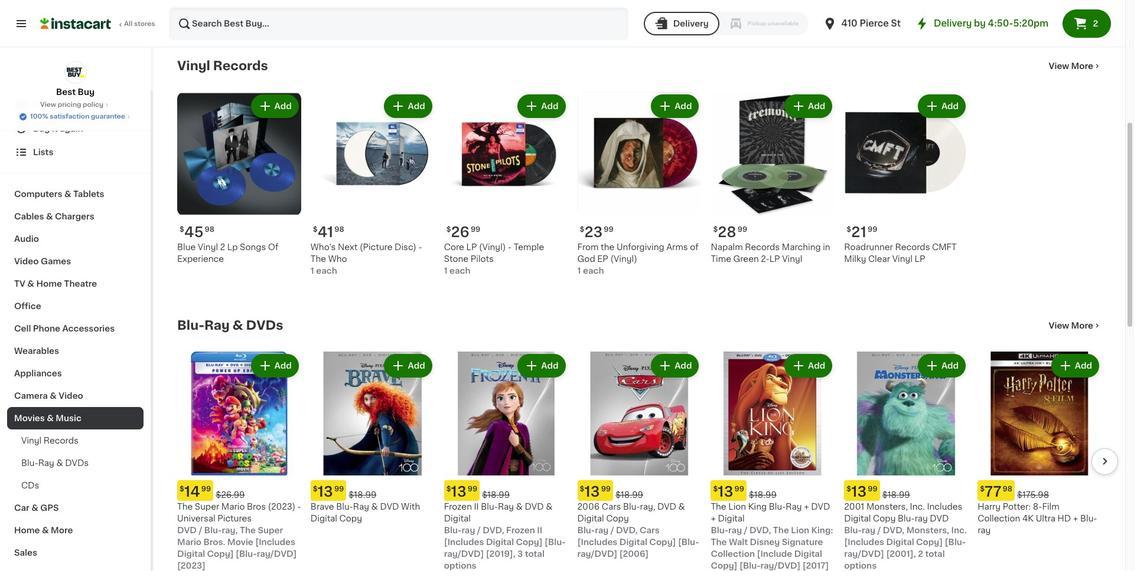 Task type: locate. For each thing, give the bounding box(es) containing it.
4 $13.99 original price: $18.99 element from the left
[[711, 481, 835, 501]]

(vinyl) up 'pilots'
[[479, 243, 506, 251]]

delivery inside delivery button
[[673, 19, 709, 28]]

best buy logo image
[[64, 61, 87, 84]]

$18.99 up 2001 monsters, inc. includes digital copy blu-ray dvd blu-ray / dvd, monsters, inc. [includes digital copy] [blu- ray/dvd] [2001], 2 total options
[[882, 491, 910, 500]]

0 vertical spatial more
[[1071, 62, 1093, 70]]

$18.99 up king
[[749, 491, 777, 500]]

1 vertical spatial ray,
[[222, 527, 238, 535]]

ultra
[[1036, 515, 1056, 523]]

in
[[823, 243, 830, 251]]

add for napalm records marching in time green 2-lp vinyl
[[808, 102, 825, 110]]

0 horizontal spatial dvds
[[65, 460, 89, 468]]

1 horizontal spatial (vinyl)
[[610, 255, 637, 263]]

lp inside napalm records marching in time green 2-lp vinyl
[[770, 255, 780, 263]]

lp up 'pilots'
[[466, 243, 477, 251]]

+
[[804, 503, 809, 511], [711, 515, 716, 523], [1073, 515, 1078, 523]]

cars up [2006] in the bottom of the page
[[640, 527, 660, 535]]

copy] inside frozen ii blu-ray & dvd & digital blu-ray / dvd, frozen ii [includes digital copy] [blu- ray/dvd] [2019], 3 total options
[[516, 539, 543, 547]]

1 copy from the left
[[339, 515, 362, 523]]

delivery for delivery
[[673, 19, 709, 28]]

2 button
[[1063, 9, 1111, 38]]

audio
[[14, 235, 39, 243]]

2 horizontal spatial -
[[508, 243, 512, 251]]

0 horizontal spatial total
[[525, 550, 545, 559]]

0 horizontal spatial buy
[[33, 125, 50, 133]]

1 $18.99 from the left
[[349, 491, 377, 500]]

best buy
[[56, 88, 95, 96]]

0 horizontal spatial delivery
[[673, 19, 709, 28]]

1 each from the left
[[316, 267, 337, 275]]

super
[[195, 503, 219, 511], [258, 527, 283, 535]]

view more for blu-ray & dvds
[[1049, 322, 1093, 330]]

add button for core lp (vinyl) - temple stone pilots
[[519, 96, 564, 117]]

1 view more from the top
[[1049, 62, 1093, 70]]

0 horizontal spatial vinyl records link
[[7, 430, 144, 453]]

add
[[274, 102, 292, 110], [408, 102, 425, 110], [541, 102, 559, 110], [675, 102, 692, 110], [808, 102, 825, 110], [942, 102, 959, 110], [274, 362, 292, 370], [408, 362, 425, 370], [541, 362, 559, 370], [675, 362, 692, 370], [808, 362, 825, 370], [942, 362, 959, 370], [1075, 362, 1092, 370]]

ray inside '2006 cars blu-ray, dvd & digital copy blu-ray / dvd, cars [includes digital copy] [blu- ray/dvd] [2006]'
[[595, 527, 609, 535]]

2 options from the left
[[844, 562, 877, 570]]

3 13 from the left
[[585, 485, 600, 499]]

view more link
[[1049, 60, 1102, 72], [1049, 320, 1102, 332]]

copy inside '2006 cars blu-ray, dvd & digital copy blu-ray / dvd, cars [includes digital copy] [blu- ray/dvd] [2006]'
[[606, 515, 629, 523]]

99 inside the $ 26 99
[[471, 226, 480, 233]]

collection down walt
[[711, 550, 755, 559]]

3 [includes from the left
[[577, 539, 618, 547]]

cmft
[[932, 243, 957, 251]]

lion left king
[[729, 503, 746, 511]]

$13.99 original price: $18.99 element
[[311, 481, 435, 501], [444, 481, 568, 501], [577, 481, 701, 501], [711, 481, 835, 501], [844, 481, 968, 501]]

total
[[525, 550, 545, 559], [925, 550, 945, 559]]

2 $ 13 99 from the left
[[446, 485, 477, 499]]

3 $13.99 original price: $18.99 element from the left
[[577, 481, 701, 501]]

99 right 23 on the top of page
[[604, 226, 614, 233]]

1 for 26
[[444, 267, 448, 275]]

super up the universal
[[195, 503, 219, 511]]

99 right the 26
[[471, 226, 480, 233]]

1 horizontal spatial cars
[[640, 527, 660, 535]]

1 vertical spatial vinyl records link
[[7, 430, 144, 453]]

5 $18.99 from the left
[[882, 491, 910, 500]]

car & gps link
[[7, 497, 144, 520]]

with
[[401, 503, 420, 511]]

5 $13.99 original price: $18.99 element from the left
[[844, 481, 968, 501]]

0 horizontal spatial cars
[[602, 503, 621, 511]]

$18.99
[[349, 491, 377, 500], [482, 491, 510, 500], [616, 491, 643, 500], [749, 491, 777, 500], [882, 491, 910, 500]]

unforgiving
[[617, 243, 664, 251]]

0 vertical spatial view
[[1049, 62, 1069, 70]]

2 horizontal spatial each
[[583, 267, 604, 275]]

$ inside $ 14 99
[[180, 486, 184, 493]]

video up 'music'
[[59, 392, 83, 401]]

1 for 41
[[311, 267, 314, 275]]

wearables link
[[7, 340, 144, 363]]

ray/dvd] inside the super mario bros (2023) - universal pictures dvd / blu-ray, the super mario bros. movie [includes digital copy] [blu-ray/dvd] [2023]
[[257, 550, 297, 559]]

4k
[[1023, 515, 1034, 523]]

$ inside $ 23 99
[[580, 226, 585, 233]]

lp right clear on the right of the page
[[915, 255, 925, 263]]

gps
[[40, 504, 59, 513]]

$13.99 original price: $18.99 element up includes
[[844, 481, 968, 501]]

home down video games
[[36, 280, 62, 288]]

0 horizontal spatial (vinyl)
[[479, 243, 506, 251]]

ray/dvd]
[[257, 550, 297, 559], [444, 550, 484, 559], [577, 550, 617, 559], [844, 550, 884, 559], [761, 562, 801, 570]]

cars
[[602, 503, 621, 511], [640, 527, 660, 535]]

3 dvd, from the left
[[750, 527, 771, 535]]

0 horizontal spatial lion
[[729, 503, 746, 511]]

home & more link
[[7, 520, 144, 542]]

each for 41
[[316, 267, 337, 275]]

add for who's next (picture disc) - the who
[[408, 102, 425, 110]]

0 vertical spatial home
[[36, 280, 62, 288]]

digital inside brave blu-ray & dvd with digital copy
[[311, 515, 337, 523]]

4 $18.99 from the left
[[749, 491, 777, 500]]

1 horizontal spatial collection
[[978, 515, 1020, 523]]

tv & home theatre link
[[7, 273, 144, 295]]

frozen up 3
[[506, 527, 535, 535]]

ray inside brave blu-ray & dvd with digital copy
[[353, 503, 369, 511]]

item carousel region containing 45
[[161, 87, 1102, 300]]

13 for the lion king blu-ray + dvd + digital
[[718, 485, 733, 499]]

0 vertical spatial lion
[[729, 503, 746, 511]]

13 for brave blu-ray & dvd with digital copy
[[318, 485, 333, 499]]

dvd inside frozen ii blu-ray & dvd & digital blu-ray / dvd, frozen ii [includes digital copy] [blu- ray/dvd] [2019], 3 total options
[[525, 503, 544, 511]]

ray inside frozen ii blu-ray & dvd & digital blu-ray / dvd, frozen ii [includes digital copy] [blu- ray/dvd] [2019], 3 total options
[[498, 503, 514, 511]]

1 / from the left
[[199, 527, 202, 535]]

dvd, up [2019],
[[483, 527, 504, 535]]

2 copy from the left
[[606, 515, 629, 523]]

ray/dvd] inside '2006 cars blu-ray, dvd & digital copy blu-ray / dvd, cars [includes digital copy] [blu- ray/dvd] [2006]'
[[577, 550, 617, 559]]

vinyl records
[[177, 60, 268, 72], [21, 437, 78, 445]]

$18.99 for the lion king blu-ray + dvd + digital
[[749, 491, 777, 500]]

0 horizontal spatial mario
[[177, 539, 202, 547]]

5:20pm
[[1013, 19, 1049, 28]]

$13.99 original price: $18.99 element up brave blu-ray & dvd with digital copy
[[311, 481, 435, 501]]

inc. down includes
[[951, 527, 967, 535]]

each inside who's next (picture disc) - the who 1 each
[[316, 267, 337, 275]]

99 inside $ 14 99
[[201, 486, 211, 493]]

add for 2001 monsters, inc. includes digital copy blu-ray dvd
[[942, 362, 959, 370]]

0 vertical spatial 2
[[1093, 19, 1098, 28]]

1 $ 13 99 from the left
[[313, 485, 344, 499]]

99 right 14
[[201, 486, 211, 493]]

3 each from the left
[[583, 267, 604, 275]]

options inside frozen ii blu-ray & dvd & digital blu-ray / dvd, frozen ii [includes digital copy] [blu- ray/dvd] [2019], 3 total options
[[444, 562, 477, 570]]

- left the "temple"
[[508, 243, 512, 251]]

video down audio
[[14, 258, 39, 266]]

more for blu-ray & dvds
[[1071, 322, 1093, 330]]

buy
[[78, 88, 95, 96], [33, 125, 50, 133]]

copy for cars
[[606, 515, 629, 523]]

clear
[[868, 255, 890, 263]]

4 $ 13 99 from the left
[[713, 485, 744, 499]]

(vinyl)
[[479, 243, 506, 251], [610, 255, 637, 263]]

dvd inside '2006 cars blu-ray, dvd & digital copy blu-ray / dvd, cars [includes digital copy] [blu- ray/dvd] [2006]'
[[657, 503, 676, 511]]

view more link for vinyl records
[[1049, 60, 1102, 72]]

total right [2001],
[[925, 550, 945, 559]]

blu- inside the super mario bros (2023) - universal pictures dvd / blu-ray, the super mario bros. movie [includes digital copy] [blu-ray/dvd] [2023]
[[204, 527, 222, 535]]

monsters, down includes
[[907, 527, 949, 535]]

dvd, up [2001],
[[883, 527, 905, 535]]

1 horizontal spatial each
[[450, 267, 471, 275]]

$ inside '$ 45 98'
[[180, 226, 184, 233]]

$ inside $ 41 98
[[313, 226, 318, 233]]

more
[[1071, 62, 1093, 70], [1071, 322, 1093, 330], [51, 527, 73, 535]]

0 vertical spatial ray,
[[640, 503, 655, 511]]

item carousel region
[[161, 87, 1102, 300], [161, 347, 1118, 572]]

1 inside core lp (vinyl) - temple stone pilots 1 each
[[444, 267, 448, 275]]

2 horizontal spatial 2
[[1093, 19, 1098, 28]]

1 dvd, from the left
[[483, 527, 504, 535]]

98 inside $ 41 98
[[334, 226, 344, 233]]

service type group
[[644, 12, 808, 35]]

$18.99 for 2006 cars blu-ray, dvd & digital copy
[[616, 491, 643, 500]]

digital inside the super mario bros (2023) - universal pictures dvd / blu-ray, the super mario bros. movie [includes digital copy] [blu-ray/dvd] [2023]
[[177, 550, 205, 559]]

dvd, up the disney
[[750, 527, 771, 535]]

dvd inside the super mario bros (2023) - universal pictures dvd / blu-ray, the super mario bros. movie [includes digital copy] [blu-ray/dvd] [2023]
[[177, 527, 197, 535]]

0 horizontal spatial collection
[[711, 550, 755, 559]]

frozen ii blu-ray & dvd & digital blu-ray / dvd, frozen ii [includes digital copy] [blu- ray/dvd] [2019], 3 total options
[[444, 503, 566, 570]]

each down who
[[316, 267, 337, 275]]

2 horizontal spatial copy
[[873, 515, 896, 523]]

monsters, right 2001
[[867, 503, 908, 511]]

2 $13.99 original price: $18.99 element from the left
[[444, 481, 568, 501]]

cars right 2006 at right bottom
[[602, 503, 621, 511]]

ray inside frozen ii blu-ray & dvd & digital blu-ray / dvd, frozen ii [includes digital copy] [blu- ray/dvd] [2019], 3 total options
[[462, 527, 475, 535]]

collection inside harry potter: 8-film collection 4k ultra hd + blu- ray
[[978, 515, 1020, 523]]

potter:
[[1003, 503, 1031, 511]]

ray/dvd] down [include
[[761, 562, 801, 570]]

product group containing 14
[[177, 352, 301, 572]]

disc)
[[395, 243, 416, 251]]

0 vertical spatial inc.
[[910, 503, 925, 511]]

1 13 from the left
[[318, 485, 333, 499]]

dvd, up [2006] in the bottom of the page
[[616, 527, 638, 535]]

/ inside the lion king blu-ray + dvd + digital blu-ray / dvd, the lion king: the walt disney signature collection [include digital copy] [blu-ray/dvd] [20
[[744, 527, 748, 535]]

delivery inside delivery by 4:50-5:20pm link
[[934, 19, 972, 28]]

1 [includes from the left
[[255, 539, 295, 547]]

camera & video link
[[7, 385, 144, 408]]

45
[[184, 225, 204, 239]]

2 each from the left
[[450, 267, 471, 275]]

ray, inside the super mario bros (2023) - universal pictures dvd / blu-ray, the super mario bros. movie [includes digital copy] [blu-ray/dvd] [2023]
[[222, 527, 238, 535]]

buy down 100%
[[33, 125, 50, 133]]

2 [includes from the left
[[444, 539, 484, 547]]

cell phone accessories link
[[7, 318, 144, 340]]

ray/dvd] left [2001],
[[844, 550, 884, 559]]

delivery button
[[644, 12, 719, 35]]

2001
[[844, 503, 864, 511]]

1 options from the left
[[444, 562, 477, 570]]

4 13 from the left
[[718, 485, 733, 499]]

digital
[[311, 515, 337, 523], [444, 515, 471, 523], [577, 515, 604, 523], [718, 515, 745, 523], [844, 515, 871, 523], [486, 539, 514, 547], [620, 539, 647, 547], [886, 539, 914, 547], [177, 550, 205, 559], [794, 550, 822, 559]]

1 view more link from the top
[[1049, 60, 1102, 72]]

ray, up [2006] in the bottom of the page
[[640, 503, 655, 511]]

the inside who's next (picture disc) - the who 1 each
[[311, 255, 326, 263]]

blue
[[177, 243, 196, 251]]

total right 3
[[525, 550, 545, 559]]

records
[[213, 60, 268, 72], [745, 243, 780, 251], [895, 243, 930, 251], [44, 437, 78, 445]]

frozen
[[444, 503, 472, 511], [506, 527, 535, 535]]

item carousel region containing 14
[[161, 347, 1118, 572]]

add for harry potter: 8-film collection 4k ultra hd + blu- ray
[[1075, 362, 1092, 370]]

1 vertical spatial (vinyl)
[[610, 255, 637, 263]]

0 horizontal spatial each
[[316, 267, 337, 275]]

vinyl inside roadrunner records cmft milky clear vinyl lp
[[892, 255, 913, 263]]

ray/dvd] inside the lion king blu-ray + dvd + digital blu-ray / dvd, the lion king: the walt disney signature collection [include digital copy] [blu-ray/dvd] [20
[[761, 562, 801, 570]]

brave
[[311, 503, 334, 511]]

98 inside the $ 77 98
[[1003, 486, 1013, 493]]

1 horizontal spatial lp
[[770, 255, 780, 263]]

1 vertical spatial dvds
[[65, 460, 89, 468]]

vinyl inside blue vinyl 2 lp songs of experience
[[198, 243, 218, 251]]

5 13 from the left
[[851, 485, 867, 499]]

98 right 41
[[334, 226, 344, 233]]

1 down god
[[577, 267, 581, 275]]

super down (2023)
[[258, 527, 283, 535]]

5 $ 13 99 from the left
[[847, 485, 878, 499]]

2 13 from the left
[[451, 485, 467, 499]]

99 right 21
[[868, 226, 878, 233]]

0 vertical spatial view more link
[[1049, 60, 1102, 72]]

98 inside '$ 45 98'
[[205, 226, 214, 233]]

1 vertical spatial monsters,
[[907, 527, 949, 535]]

lp inside core lp (vinyl) - temple stone pilots 1 each
[[466, 243, 477, 251]]

dvd inside the lion king blu-ray + dvd + digital blu-ray / dvd, the lion king: the walt disney signature collection [include digital copy] [blu-ray/dvd] [20
[[811, 503, 830, 511]]

total inside frozen ii blu-ray & dvd & digital blu-ray / dvd, frozen ii [includes digital copy] [blu- ray/dvd] [2019], 3 total options
[[525, 550, 545, 559]]

4 dvd, from the left
[[883, 527, 905, 535]]

0 horizontal spatial copy
[[339, 515, 362, 523]]

home up sales on the left
[[14, 527, 40, 535]]

2 item carousel region from the top
[[161, 347, 1118, 572]]

inc. left includes
[[910, 503, 925, 511]]

add button for 2006 cars blu-ray, dvd & digital copy
[[652, 356, 698, 377]]

ray/dvd] left [2006] in the bottom of the page
[[577, 550, 617, 559]]

1 1 from the left
[[311, 267, 314, 275]]

2 total from the left
[[925, 550, 945, 559]]

$ 13 99
[[313, 485, 344, 499], [446, 485, 477, 499], [580, 485, 611, 499], [713, 485, 744, 499], [847, 485, 878, 499]]

3 $ 13 99 from the left
[[580, 485, 611, 499]]

vinyl records link
[[177, 59, 268, 73], [7, 430, 144, 453]]

2 horizontal spatial lp
[[915, 255, 925, 263]]

$18.99 for brave blu-ray & dvd with digital copy
[[349, 491, 377, 500]]

0 horizontal spatial -
[[297, 503, 301, 511]]

2 horizontal spatial +
[[1073, 515, 1078, 523]]

napalm
[[711, 243, 743, 251]]

the
[[601, 243, 615, 251]]

3
[[518, 550, 523, 559]]

add button
[[252, 96, 298, 117], [385, 96, 431, 117], [519, 96, 564, 117], [652, 96, 698, 117], [786, 96, 831, 117], [919, 96, 965, 117], [252, 356, 298, 377], [385, 356, 431, 377], [519, 356, 564, 377], [652, 356, 698, 377], [786, 356, 831, 377], [919, 356, 965, 377], [1053, 356, 1098, 377]]

$ 13 99 for 2006 cars blu-ray, dvd & digital copy
[[580, 485, 611, 499]]

2 view more link from the top
[[1049, 320, 1102, 332]]

- right disc)
[[419, 243, 422, 251]]

1 vertical spatial video
[[59, 392, 83, 401]]

0 vertical spatial buy
[[78, 88, 95, 96]]

dvd
[[380, 503, 399, 511], [525, 503, 544, 511], [657, 503, 676, 511], [811, 503, 830, 511], [930, 515, 949, 523], [177, 527, 197, 535]]

4 / from the left
[[744, 527, 748, 535]]

1 vertical spatial item carousel region
[[161, 347, 1118, 572]]

options
[[444, 562, 477, 570], [844, 562, 877, 570]]

2 horizontal spatial 1
[[577, 267, 581, 275]]

13 for 2006 cars blu-ray, dvd & digital copy
[[585, 485, 600, 499]]

1 vertical spatial frozen
[[506, 527, 535, 535]]

$13.99 original price: $18.99 element up '2006 cars blu-ray, dvd & digital copy blu-ray / dvd, cars [includes digital copy] [blu- ray/dvd] [2006]'
[[577, 481, 701, 501]]

collection down harry
[[978, 515, 1020, 523]]

view for vinyl records
[[1049, 62, 1069, 70]]

[includes inside 2001 monsters, inc. includes digital copy blu-ray dvd blu-ray / dvd, monsters, inc. [includes digital copy] [blu- ray/dvd] [2001], 2 total options
[[844, 539, 884, 547]]

$ 13 99 for the lion king blu-ray + dvd + digital
[[713, 485, 744, 499]]

ray/dvd] down (2023)
[[257, 550, 297, 559]]

99 up frozen ii blu-ray & dvd & digital blu-ray / dvd, frozen ii [includes digital copy] [blu- ray/dvd] [2019], 3 total options
[[468, 486, 477, 493]]

frozen right the with
[[444, 503, 472, 511]]

$13.99 original price: $18.99 element up frozen ii blu-ray & dvd & digital blu-ray / dvd, frozen ii [includes digital copy] [blu- ray/dvd] [2019], 3 total options
[[444, 481, 568, 501]]

1 item carousel region from the top
[[161, 87, 1102, 300]]

2 $18.99 from the left
[[482, 491, 510, 500]]

mario up [2023]
[[177, 539, 202, 547]]

1 down stone
[[444, 267, 448, 275]]

lion up the signature
[[791, 527, 809, 535]]

[blu- inside the lion king blu-ray + dvd + digital blu-ray / dvd, the lion king: the walt disney signature collection [include digital copy] [blu-ray/dvd] [20
[[740, 562, 761, 570]]

harry potter: 8-film collection 4k ultra hd + blu- ray
[[978, 503, 1097, 535]]

$18.99 up brave blu-ray & dvd with digital copy
[[349, 491, 377, 500]]

$18.99 up frozen ii blu-ray & dvd & digital blu-ray / dvd, frozen ii [includes digital copy] [blu- ray/dvd] [2019], 3 total options
[[482, 491, 510, 500]]

13 for 2001 monsters, inc. includes digital copy blu-ray dvd
[[851, 485, 867, 499]]

each inside core lp (vinyl) - temple stone pilots 1 each
[[450, 267, 471, 275]]

5 / from the left
[[877, 527, 881, 535]]

1 vertical spatial view more
[[1049, 322, 1093, 330]]

0 vertical spatial dvds
[[246, 320, 283, 332]]

video
[[14, 258, 39, 266], [59, 392, 83, 401]]

add button for blue vinyl 2 lp songs of experience
[[252, 96, 298, 117]]

98 for 45
[[205, 226, 214, 233]]

$ inside the $ 26 99
[[446, 226, 451, 233]]

$18.99 up '2006 cars blu-ray, dvd & digital copy blu-ray / dvd, cars [includes digital copy] [blu- ray/dvd] [2006]'
[[616, 491, 643, 500]]

view
[[1049, 62, 1069, 70], [40, 102, 56, 108], [1049, 322, 1069, 330]]

0 vertical spatial super
[[195, 503, 219, 511]]

0 vertical spatial vinyl records link
[[177, 59, 268, 73]]

product group containing 28
[[711, 92, 835, 265]]

0 vertical spatial view more
[[1049, 62, 1093, 70]]

appliances
[[14, 370, 62, 378]]

3 / from the left
[[611, 527, 614, 535]]

1 inside who's next (picture disc) - the who 1 each
[[311, 267, 314, 275]]

milky
[[844, 255, 866, 263]]

0 vertical spatial cars
[[602, 503, 621, 511]]

mario up pictures
[[221, 503, 245, 511]]

1 horizontal spatial 98
[[334, 226, 344, 233]]

1 horizontal spatial vinyl records
[[177, 60, 268, 72]]

26
[[451, 225, 470, 239]]

ray inside the lion king blu-ray + dvd + digital blu-ray / dvd, the lion king: the walt disney signature collection [include digital copy] [blu-ray/dvd] [20
[[728, 527, 742, 535]]

view more link for blu-ray & dvds
[[1049, 320, 1102, 332]]

buy up policy
[[78, 88, 95, 96]]

0 horizontal spatial video
[[14, 258, 39, 266]]

1 vertical spatial buy
[[33, 125, 50, 133]]

98 right 77
[[1003, 486, 1013, 493]]

1 vertical spatial blu-ray & dvds
[[21, 460, 89, 468]]

best buy link
[[56, 61, 95, 98]]

copy inside brave blu-ray & dvd with digital copy
[[339, 515, 362, 523]]

copy] inside the lion king blu-ray + dvd + digital blu-ray / dvd, the lion king: the walt disney signature collection [include digital copy] [blu-ray/dvd] [20
[[711, 562, 738, 570]]

add for frozen ii blu-ray & dvd & digital
[[541, 362, 559, 370]]

film
[[1042, 503, 1060, 511]]

$13.99 original price: $18.99 element for frozen ii blu-ray & dvd & digital
[[444, 481, 568, 501]]

1 horizontal spatial inc.
[[951, 527, 967, 535]]

77
[[985, 485, 1002, 499]]

2 vertical spatial view
[[1049, 322, 1069, 330]]

view pricing policy link
[[40, 100, 111, 110]]

1 vertical spatial cars
[[640, 527, 660, 535]]

0 horizontal spatial super
[[195, 503, 219, 511]]

all stores link
[[40, 7, 156, 40]]

add button for 2001 monsters, inc. includes digital copy blu-ray dvd
[[919, 356, 965, 377]]

0 vertical spatial blu-ray & dvds link
[[177, 319, 283, 333]]

movies & music link
[[7, 408, 144, 430]]

0 horizontal spatial ray,
[[222, 527, 238, 535]]

0 horizontal spatial 1
[[311, 267, 314, 275]]

4 [includes from the left
[[844, 539, 884, 547]]

$13.99 original price: $18.99 element up king
[[711, 481, 835, 501]]

product group
[[177, 92, 301, 265], [311, 92, 435, 277], [444, 92, 568, 277], [577, 92, 701, 277], [711, 92, 835, 265], [844, 92, 968, 265], [177, 352, 301, 572], [311, 352, 435, 525], [444, 352, 568, 572], [577, 352, 701, 560], [711, 352, 835, 572], [844, 352, 968, 572], [978, 352, 1102, 537]]

add button for the lion king blu-ray + dvd + digital
[[786, 356, 831, 377]]

add for roadrunner records cmft milky clear vinyl lp
[[942, 102, 959, 110]]

add button for napalm records marching in time green 2-lp vinyl
[[786, 96, 831, 117]]

more for vinyl records
[[1071, 62, 1093, 70]]

songs
[[240, 243, 266, 251]]

lp right green
[[770, 255, 780, 263]]

(vinyl) inside from the unforgiving arms of god ep (vinyl) 1 each
[[610, 255, 637, 263]]

[blu- inside 2001 monsters, inc. includes digital copy blu-ray dvd blu-ray / dvd, monsters, inc. [includes digital copy] [blu- ray/dvd] [2001], 2 total options
[[945, 539, 966, 547]]

1 horizontal spatial dvds
[[246, 320, 283, 332]]

1 vertical spatial lion
[[791, 527, 809, 535]]

0 horizontal spatial options
[[444, 562, 477, 570]]

of
[[268, 243, 279, 251]]

item carousel region for vinyl records
[[161, 87, 1102, 300]]

13
[[318, 485, 333, 499], [451, 485, 467, 499], [585, 485, 600, 499], [718, 485, 733, 499], [851, 485, 867, 499]]

guarantee
[[91, 113, 125, 120]]

add for blue vinyl 2 lp songs of experience
[[274, 102, 292, 110]]

the
[[311, 255, 326, 263], [177, 503, 193, 511], [711, 503, 726, 511], [240, 527, 256, 535], [773, 527, 789, 535], [711, 539, 727, 547]]

blu- inside harry potter: 8-film collection 4k ultra hd + blu- ray
[[1080, 515, 1097, 523]]

1 horizontal spatial options
[[844, 562, 877, 570]]

the lion king blu-ray + dvd + digital blu-ray / dvd, the lion king: the walt disney signature collection [include digital copy] [blu-ray/dvd] [20
[[711, 503, 833, 572]]

by
[[974, 19, 986, 28]]

2 horizontal spatial 98
[[1003, 486, 1013, 493]]

signature
[[782, 539, 823, 547]]

1 horizontal spatial delivery
[[934, 19, 972, 28]]

add for the lion king blu-ray + dvd + digital
[[808, 362, 825, 370]]

$ 21 99
[[847, 225, 878, 239]]

99
[[471, 226, 480, 233], [604, 226, 614, 233], [738, 226, 747, 233], [868, 226, 878, 233], [201, 486, 211, 493], [334, 486, 344, 493], [468, 486, 477, 493], [601, 486, 611, 493], [735, 486, 744, 493], [868, 486, 878, 493]]

2 dvd, from the left
[[616, 527, 638, 535]]

ray/dvd] left [2019],
[[444, 550, 484, 559]]

None search field
[[169, 7, 628, 40]]

- right (2023)
[[297, 503, 301, 511]]

add button for brave blu-ray & dvd with digital copy
[[385, 356, 431, 377]]

99 inside $ 23 99
[[604, 226, 614, 233]]

1 horizontal spatial super
[[258, 527, 283, 535]]

1 $13.99 original price: $18.99 element from the left
[[311, 481, 435, 501]]

audio link
[[7, 228, 144, 250]]

$ 13 99 for frozen ii blu-ray & dvd & digital
[[446, 485, 477, 499]]

ray, down pictures
[[222, 527, 238, 535]]

/ inside 2001 monsters, inc. includes digital copy blu-ray dvd blu-ray / dvd, monsters, inc. [includes digital copy] [blu- ray/dvd] [2001], 2 total options
[[877, 527, 881, 535]]

$ inside '$ 28 99'
[[713, 226, 718, 233]]

(vinyl) down the
[[610, 255, 637, 263]]

add button for roadrunner records cmft milky clear vinyl lp
[[919, 96, 965, 117]]

99 right 28
[[738, 226, 747, 233]]

0 vertical spatial video
[[14, 258, 39, 266]]

[blu-
[[545, 539, 566, 547], [678, 539, 699, 547], [945, 539, 966, 547], [236, 550, 257, 559], [740, 562, 761, 570]]

0 horizontal spatial 2
[[220, 243, 225, 251]]

2 / from the left
[[477, 527, 481, 535]]

1 vertical spatial home
[[14, 527, 40, 535]]

99 up '2006 cars blu-ray, dvd & digital copy blu-ray / dvd, cars [includes digital copy] [blu- ray/dvd] [2006]'
[[601, 486, 611, 493]]

1 horizontal spatial total
[[925, 550, 945, 559]]

98 for 77
[[1003, 486, 1013, 493]]

0 horizontal spatial 98
[[205, 226, 214, 233]]

wearables
[[14, 347, 59, 356]]

mario
[[221, 503, 245, 511], [177, 539, 202, 547]]

ray/dvd] inside 2001 monsters, inc. includes digital copy blu-ray dvd blu-ray / dvd, monsters, inc. [includes digital copy] [blu- ray/dvd] [2001], 2 total options
[[844, 550, 884, 559]]

1 horizontal spatial 1
[[444, 267, 448, 275]]

lp inside roadrunner records cmft milky clear vinyl lp
[[915, 255, 925, 263]]

1 down who's
[[311, 267, 314, 275]]

each down stone
[[450, 267, 471, 275]]

dvd, inside 2001 monsters, inc. includes digital copy blu-ray dvd blu-ray / dvd, monsters, inc. [includes digital copy] [blu- ray/dvd] [2001], 2 total options
[[883, 527, 905, 535]]

3 $18.99 from the left
[[616, 491, 643, 500]]

item carousel region for blu-ray & dvds
[[161, 347, 1118, 572]]

2 view more from the top
[[1049, 322, 1093, 330]]

satisfaction
[[50, 113, 89, 120]]

1 horizontal spatial buy
[[78, 88, 95, 96]]

dvd,
[[483, 527, 504, 535], [616, 527, 638, 535], [750, 527, 771, 535], [883, 527, 905, 535]]

2 vertical spatial more
[[51, 527, 73, 535]]

98 right 45
[[205, 226, 214, 233]]

0 horizontal spatial inc.
[[910, 503, 925, 511]]

1 horizontal spatial 2
[[918, 550, 923, 559]]

0 vertical spatial collection
[[978, 515, 1020, 523]]

0 horizontal spatial frozen
[[444, 503, 472, 511]]

home
[[36, 280, 62, 288], [14, 527, 40, 535]]

(vinyl) inside core lp (vinyl) - temple stone pilots 1 each
[[479, 243, 506, 251]]

1 total from the left
[[525, 550, 545, 559]]

sales
[[14, 549, 37, 558]]

3 1 from the left
[[577, 267, 581, 275]]

add for core lp (vinyl) - temple stone pilots
[[541, 102, 559, 110]]

+ inside harry potter: 8-film collection 4k ultra hd + blu- ray
[[1073, 515, 1078, 523]]

the up the universal
[[177, 503, 193, 511]]

$18.99 for frozen ii blu-ray & dvd & digital
[[482, 491, 510, 500]]

1 horizontal spatial copy
[[606, 515, 629, 523]]

[includes
[[255, 539, 295, 547], [444, 539, 484, 547], [577, 539, 618, 547], [844, 539, 884, 547]]

the down who's
[[311, 255, 326, 263]]

each down god
[[583, 267, 604, 275]]

ray inside harry potter: 8-film collection 4k ultra hd + blu- ray
[[978, 527, 991, 535]]

2 1 from the left
[[444, 267, 448, 275]]

1 horizontal spatial ii
[[537, 527, 542, 535]]

[includes inside frozen ii blu-ray & dvd & digital blu-ray / dvd, frozen ii [includes digital copy] [blu- ray/dvd] [2019], 3 total options
[[444, 539, 484, 547]]

3 copy from the left
[[873, 515, 896, 523]]

0 vertical spatial mario
[[221, 503, 245, 511]]

1 vertical spatial view more link
[[1049, 320, 1102, 332]]

blu-
[[177, 320, 204, 332], [21, 460, 38, 468], [336, 503, 353, 511], [481, 503, 498, 511], [623, 503, 640, 511], [769, 503, 786, 511], [898, 515, 915, 523], [1080, 515, 1097, 523], [204, 527, 222, 535], [444, 527, 462, 535], [577, 527, 595, 535], [711, 527, 728, 535], [844, 527, 862, 535]]

1 horizontal spatial ray,
[[640, 503, 655, 511]]

buy inside buy it again link
[[33, 125, 50, 133]]



Task type: vqa. For each thing, say whether or not it's contained in the screenshot.
$ 5 99 for Kroger Heavy Whipping Cream
no



Task type: describe. For each thing, give the bounding box(es) containing it.
$ 45 98
[[180, 225, 214, 239]]

[blu- inside frozen ii blu-ray & dvd & digital blu-ray / dvd, frozen ii [includes digital copy] [blu- ray/dvd] [2019], 3 total options
[[545, 539, 566, 547]]

all stores
[[124, 21, 155, 27]]

99 up walt
[[735, 486, 744, 493]]

410 pierce st
[[842, 19, 901, 28]]

2 inside the 2 button
[[1093, 19, 1098, 28]]

100%
[[30, 113, 48, 120]]

98 for 41
[[334, 226, 344, 233]]

product group containing 23
[[577, 92, 701, 277]]

shop link
[[7, 93, 144, 117]]

dvd, inside frozen ii blu-ray & dvd & digital blu-ray / dvd, frozen ii [includes digital copy] [blu- ray/dvd] [2019], 3 total options
[[483, 527, 504, 535]]

13 for frozen ii blu-ray & dvd & digital
[[451, 485, 467, 499]]

pictures
[[218, 515, 252, 523]]

buy inside best buy link
[[78, 88, 95, 96]]

0 horizontal spatial ii
[[474, 503, 479, 511]]

[blu- inside '2006 cars blu-ray, dvd & digital copy blu-ray / dvd, cars [includes digital copy] [blu- ray/dvd] [2006]'
[[678, 539, 699, 547]]

video games
[[14, 258, 71, 266]]

1 horizontal spatial video
[[59, 392, 83, 401]]

arms
[[666, 243, 688, 251]]

dvd, inside the lion king blu-ray + dvd + digital blu-ray / dvd, the lion king: the walt disney signature collection [include digital copy] [blu-ray/dvd] [20
[[750, 527, 771, 535]]

home inside home & more link
[[14, 527, 40, 535]]

$ 14 99
[[180, 485, 211, 499]]

office link
[[7, 295, 144, 318]]

add button for frozen ii blu-ray & dvd & digital
[[519, 356, 564, 377]]

tablets
[[73, 190, 104, 198]]

copy] inside the super mario bros (2023) - universal pictures dvd / blu-ray, the super mario bros. movie [includes digital copy] [blu-ray/dvd] [2023]
[[207, 550, 234, 559]]

of
[[690, 243, 699, 251]]

& inside '2006 cars blu-ray, dvd & digital copy blu-ray / dvd, cars [includes digital copy] [blu- ray/dvd] [2006]'
[[679, 503, 685, 511]]

experience
[[177, 255, 224, 263]]

bros.
[[204, 539, 225, 547]]

$ 13 99 for 2001 monsters, inc. includes digital copy blu-ray dvd
[[847, 485, 878, 499]]

- inside the super mario bros (2023) - universal pictures dvd / blu-ray, the super mario bros. movie [includes digital copy] [blu-ray/dvd] [2023]
[[297, 503, 301, 511]]

(2023)
[[268, 503, 295, 511]]

$18.99 for 2001 monsters, inc. includes digital copy blu-ray dvd
[[882, 491, 910, 500]]

st
[[891, 19, 901, 28]]

add for 2006 cars blu-ray, dvd & digital copy
[[675, 362, 692, 370]]

dvd inside brave blu-ray & dvd with digital copy
[[380, 503, 399, 511]]

buy it again
[[33, 125, 83, 133]]

$13.99 original price: $18.99 element for 2006 cars blu-ray, dvd & digital copy
[[577, 481, 701, 501]]

cds
[[21, 482, 39, 490]]

/ inside the super mario bros (2023) - universal pictures dvd / blu-ray, the super mario bros. movie [includes digital copy] [blu-ray/dvd] [2023]
[[199, 527, 202, 535]]

hd
[[1058, 515, 1071, 523]]

includes
[[927, 503, 963, 511]]

add for from the unforgiving arms of god ep (vinyl)
[[675, 102, 692, 110]]

2 inside blue vinyl 2 lp songs of experience
[[220, 243, 225, 251]]

& inside brave blu-ray & dvd with digital copy
[[371, 503, 378, 511]]

$13.99 original price: $18.99 element for 2001 monsters, inc. includes digital copy blu-ray dvd
[[844, 481, 968, 501]]

1 horizontal spatial mario
[[221, 503, 245, 511]]

king:
[[811, 527, 833, 535]]

$ 13 99 for brave blu-ray & dvd with digital copy
[[313, 485, 344, 499]]

view for blu-ray & dvds
[[1049, 322, 1069, 330]]

brave blu-ray & dvd with digital copy
[[311, 503, 420, 523]]

$13.99 original price: $18.99 element for the lion king blu-ray + dvd + digital
[[711, 481, 835, 501]]

cds link
[[7, 475, 144, 497]]

2006 cars blu-ray, dvd & digital copy blu-ray / dvd, cars [includes digital copy] [blu- ray/dvd] [2006]
[[577, 503, 699, 559]]

tv & home theatre
[[14, 280, 97, 288]]

stores
[[134, 21, 155, 27]]

0 vertical spatial frozen
[[444, 503, 472, 511]]

movies & music
[[14, 415, 81, 423]]

100% satisfaction guarantee button
[[18, 110, 132, 122]]

roadrunner records cmft milky clear vinyl lp
[[844, 243, 957, 263]]

- inside who's next (picture disc) - the who 1 each
[[419, 243, 422, 251]]

0 horizontal spatial blu-ray & dvds
[[21, 460, 89, 468]]

king
[[748, 503, 767, 511]]

napalm records marching in time green 2-lp vinyl
[[711, 243, 830, 263]]

delivery by 4:50-5:20pm link
[[915, 17, 1049, 31]]

dvd inside 2001 monsters, inc. includes digital copy blu-ray dvd blu-ray / dvd, monsters, inc. [includes digital copy] [blu- ray/dvd] [2001], 2 total options
[[930, 515, 949, 523]]

1 horizontal spatial frozen
[[506, 527, 535, 535]]

car
[[14, 504, 29, 513]]

the up the disney
[[773, 527, 789, 535]]

view pricing policy
[[40, 102, 103, 108]]

0 vertical spatial vinyl records
[[177, 60, 268, 72]]

phone
[[33, 325, 60, 333]]

add button for from the unforgiving arms of god ep (vinyl)
[[652, 96, 698, 117]]

ray inside the lion king blu-ray + dvd + digital blu-ray / dvd, the lion king: the walt disney signature collection [include digital copy] [blu-ray/dvd] [20
[[786, 503, 802, 511]]

the left walt
[[711, 539, 727, 547]]

2-
[[761, 255, 770, 263]]

1 horizontal spatial blu-ray & dvds
[[177, 320, 283, 332]]

vinyl inside napalm records marching in time green 2-lp vinyl
[[782, 255, 802, 263]]

copy] inside '2006 cars blu-ray, dvd & digital copy blu-ray / dvd, cars [includes digital copy] [blu- ray/dvd] [2006]'
[[649, 539, 676, 547]]

camera
[[14, 392, 48, 401]]

$ 77 98
[[980, 485, 1013, 499]]

$ 23 99
[[580, 225, 614, 239]]

/ inside frozen ii blu-ray & dvd & digital blu-ray / dvd, frozen ii [includes digital copy] [blu- ray/dvd] [2019], 3 total options
[[477, 527, 481, 535]]

(picture
[[360, 243, 393, 251]]

99 up 2001 monsters, inc. includes digital copy blu-ray dvd blu-ray / dvd, monsters, inc. [includes digital copy] [blu- ray/dvd] [2001], 2 total options
[[868, 486, 878, 493]]

music
[[56, 415, 81, 423]]

records inside napalm records marching in time green 2-lp vinyl
[[745, 243, 780, 251]]

[2006]
[[619, 550, 649, 559]]

cell
[[14, 325, 31, 333]]

1 vertical spatial view
[[40, 102, 56, 108]]

product group containing 21
[[844, 92, 968, 265]]

$13.99 original price: $18.99 element for brave blu-ray & dvd with digital copy
[[311, 481, 435, 501]]

each inside from the unforgiving arms of god ep (vinyl) 1 each
[[583, 267, 604, 275]]

pierce
[[860, 19, 889, 28]]

the left king
[[711, 503, 726, 511]]

[include
[[757, 550, 792, 559]]

home inside tv & home theatre link
[[36, 280, 62, 288]]

instacart logo image
[[40, 17, 111, 31]]

add button for the super mario bros (2023) - universal pictures
[[252, 356, 298, 377]]

add for the super mario bros (2023) - universal pictures
[[274, 362, 292, 370]]

ray, inside '2006 cars blu-ray, dvd & digital copy blu-ray / dvd, cars [includes digital copy] [blu- ray/dvd] [2006]'
[[640, 503, 655, 511]]

/ inside '2006 cars blu-ray, dvd & digital copy blu-ray / dvd, cars [includes digital copy] [blu- ray/dvd] [2006]'
[[611, 527, 614, 535]]

99 up brave blu-ray & dvd with digital copy
[[334, 486, 344, 493]]

$14.99 original price: $26.99 element
[[177, 481, 301, 501]]

add button for who's next (picture disc) - the who
[[385, 96, 431, 117]]

$77.98 original price: $175.98 element
[[978, 481, 1102, 501]]

the super mario bros (2023) - universal pictures dvd / blu-ray, the super mario bros. movie [includes digital copy] [blu-ray/dvd] [2023]
[[177, 503, 301, 570]]

$ inside the $ 77 98
[[980, 486, 985, 493]]

dvd, inside '2006 cars blu-ray, dvd & digital copy blu-ray / dvd, cars [includes digital copy] [blu- ray/dvd] [2006]'
[[616, 527, 638, 535]]

2006
[[577, 503, 600, 511]]

each for 26
[[450, 267, 471, 275]]

games
[[41, 258, 71, 266]]

the up movie
[[240, 527, 256, 535]]

copy] inside 2001 monsters, inc. includes digital copy blu-ray dvd blu-ray / dvd, monsters, inc. [includes digital copy] [blu- ray/dvd] [2001], 2 total options
[[916, 539, 943, 547]]

0 horizontal spatial +
[[711, 515, 716, 523]]

1 vertical spatial ii
[[537, 527, 542, 535]]

[includes inside '2006 cars blu-ray, dvd & digital copy blu-ray / dvd, cars [includes digital copy] [blu- ray/dvd] [2006]'
[[577, 539, 618, 547]]

1 vertical spatial inc.
[[951, 527, 967, 535]]

accessories
[[62, 325, 115, 333]]

options inside 2001 monsters, inc. includes digital copy blu-ray dvd blu-ray / dvd, monsters, inc. [includes digital copy] [blu- ray/dvd] [2001], 2 total options
[[844, 562, 877, 570]]

410 pierce st button
[[823, 7, 901, 40]]

temple
[[514, 243, 544, 251]]

view more for vinyl records
[[1049, 62, 1093, 70]]

time
[[711, 255, 731, 263]]

1 horizontal spatial +
[[804, 503, 809, 511]]

$ 41 98
[[313, 225, 344, 239]]

1 horizontal spatial blu-ray & dvds link
[[177, 319, 283, 333]]

$ 26 99
[[446, 225, 480, 239]]

$ inside $ 21 99
[[847, 226, 851, 233]]

product group containing 26
[[444, 92, 568, 277]]

[includes inside the super mario bros (2023) - universal pictures dvd / blu-ray, the super mario bros. movie [includes digital copy] [blu-ray/dvd] [2023]
[[255, 539, 295, 547]]

blu- inside brave blu-ray & dvd with digital copy
[[336, 503, 353, 511]]

computers
[[14, 190, 62, 198]]

1 vertical spatial mario
[[177, 539, 202, 547]]

sales link
[[7, 542, 144, 565]]

delivery for delivery by 4:50-5:20pm
[[934, 19, 972, 28]]

computers & tablets link
[[7, 183, 144, 206]]

appliances link
[[7, 363, 144, 385]]

Search field
[[170, 8, 627, 39]]

roadrunner
[[844, 243, 893, 251]]

1 vertical spatial super
[[258, 527, 283, 535]]

lists
[[33, 148, 53, 157]]

1 horizontal spatial vinyl records link
[[177, 59, 268, 73]]

99 inside $ 21 99
[[868, 226, 878, 233]]

delivery by 4:50-5:20pm
[[934, 19, 1049, 28]]

[blu- inside the super mario bros (2023) - universal pictures dvd / blu-ray, the super mario bros. movie [includes digital copy] [blu-ray/dvd] [2023]
[[236, 550, 257, 559]]

stone
[[444, 255, 469, 263]]

$175.98
[[1017, 491, 1049, 500]]

best
[[56, 88, 76, 96]]

product group containing 45
[[177, 92, 301, 265]]

410
[[842, 19, 858, 28]]

shop
[[33, 101, 55, 109]]

28
[[718, 225, 736, 239]]

add for brave blu-ray & dvd with digital copy
[[408, 362, 425, 370]]

copy inside 2001 monsters, inc. includes digital copy blu-ray dvd blu-ray / dvd, monsters, inc. [includes digital copy] [blu- ray/dvd] [2001], 2 total options
[[873, 515, 896, 523]]

car & gps
[[14, 504, 59, 513]]

2 inside 2001 monsters, inc. includes digital copy blu-ray dvd blu-ray / dvd, monsters, inc. [includes digital copy] [blu- ray/dvd] [2001], 2 total options
[[918, 550, 923, 559]]

records inside roadrunner records cmft milky clear vinyl lp
[[895, 243, 930, 251]]

21
[[851, 225, 867, 239]]

[2023]
[[177, 562, 206, 570]]

add button for harry potter: 8-film collection 4k ultra hd + blu- ray
[[1053, 356, 1098, 377]]

green
[[733, 255, 759, 263]]

copy for blu-
[[339, 515, 362, 523]]

1 inside from the unforgiving arms of god ep (vinyl) 1 each
[[577, 267, 581, 275]]

99 inside '$ 28 99'
[[738, 226, 747, 233]]

total inside 2001 monsters, inc. includes digital copy blu-ray dvd blu-ray / dvd, monsters, inc. [includes digital copy] [blu- ray/dvd] [2001], 2 total options
[[925, 550, 945, 559]]

- inside core lp (vinyl) - temple stone pilots 1 each
[[508, 243, 512, 251]]

0 horizontal spatial blu-ray & dvds link
[[7, 453, 144, 475]]

0 vertical spatial monsters,
[[867, 503, 908, 511]]

product group containing 77
[[978, 352, 1102, 537]]

movie
[[227, 539, 253, 547]]

who
[[328, 255, 347, 263]]

23
[[585, 225, 603, 239]]

ray/dvd] inside frozen ii blu-ray & dvd & digital blu-ray / dvd, frozen ii [includes digital copy] [blu- ray/dvd] [2019], 3 total options
[[444, 550, 484, 559]]

1 horizontal spatial lion
[[791, 527, 809, 535]]

collection inside the lion king blu-ray + dvd + digital blu-ray / dvd, the lion king: the walt disney signature collection [include digital copy] [blu-ray/dvd] [20
[[711, 550, 755, 559]]

ep
[[597, 255, 608, 263]]

core lp (vinyl) - temple stone pilots 1 each
[[444, 243, 544, 275]]

marching
[[782, 243, 821, 251]]

product group containing 41
[[311, 92, 435, 277]]

$26.99
[[216, 491, 245, 500]]

0 horizontal spatial vinyl records
[[21, 437, 78, 445]]

from
[[577, 243, 599, 251]]

cables & chargers
[[14, 213, 94, 221]]

core
[[444, 243, 464, 251]]



